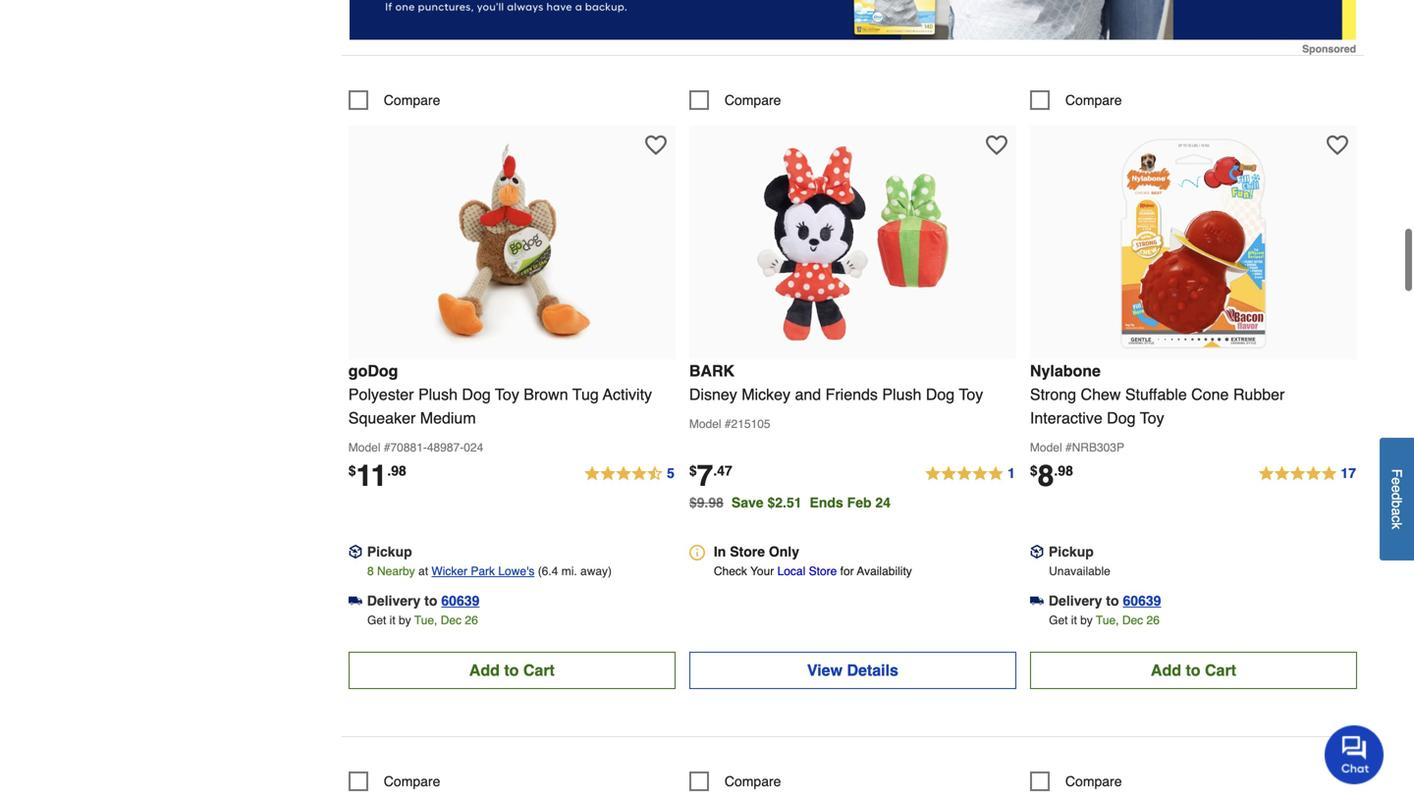 Task type: vqa. For each thing, say whether or not it's contained in the screenshot.
Pickup associated with first truck filled image from right
yes



Task type: locate. For each thing, give the bounding box(es) containing it.
get it by tue, dec 26 for 60639 button corresponding to truck filled icon
[[367, 614, 478, 628]]

delivery down unavailable
[[1049, 593, 1103, 609]]

.98 down 70881-
[[387, 463, 407, 479]]

5 stars image left $ 8 .98
[[925, 463, 1017, 486]]

actual price $11.98 element
[[349, 459, 407, 493]]

2 horizontal spatial model
[[1031, 441, 1063, 455]]

0 horizontal spatial dec
[[441, 614, 462, 628]]

0 horizontal spatial add to cart
[[469, 662, 555, 680]]

5 stars image left f
[[1258, 463, 1358, 486]]

only
[[769, 544, 800, 560]]

5 stars image containing 17
[[1258, 463, 1358, 486]]

2 delivery from the left
[[1049, 593, 1103, 609]]

bark
[[690, 362, 735, 380]]

store up your
[[730, 544, 765, 560]]

1 cart from the left
[[524, 662, 555, 680]]

by down nearby
[[399, 614, 411, 628]]

1 tue, from the left
[[415, 614, 438, 628]]

wicker
[[432, 565, 468, 579]]

0 horizontal spatial by
[[399, 614, 411, 628]]

(6.4
[[538, 565, 558, 579]]

e up the d
[[1390, 478, 1406, 485]]

pickup up unavailable
[[1049, 544, 1094, 560]]

# down disney
[[725, 417, 732, 431]]

2 cart from the left
[[1206, 662, 1237, 680]]

toy down stuffable
[[1141, 409, 1165, 427]]

$ right 1
[[1031, 463, 1038, 479]]

1 $ from the left
[[349, 463, 356, 479]]

get it by tue, dec 26 for truck filled image 60639 button
[[1049, 614, 1160, 628]]

$ right 5
[[690, 463, 697, 479]]

60639 for truck filled image 60639 button
[[1124, 593, 1162, 609]]

1 horizontal spatial 60639 button
[[1124, 591, 1162, 611]]

# up actual price $11.98 element
[[384, 441, 391, 455]]

1 pickup from the left
[[367, 544, 412, 560]]

2 dec from the left
[[1123, 614, 1144, 628]]

1 horizontal spatial toy
[[959, 386, 984, 404]]

1 by from the left
[[399, 614, 411, 628]]

26
[[465, 614, 478, 628], [1147, 614, 1160, 628]]

add to cart
[[469, 662, 555, 680], [1151, 662, 1237, 680]]

4.5 stars image
[[584, 463, 676, 486]]

3 $ from the left
[[1031, 463, 1038, 479]]

2 tue, from the left
[[1097, 614, 1120, 628]]

.98
[[387, 463, 407, 479], [1055, 463, 1074, 479]]

1 horizontal spatial dog
[[926, 386, 955, 404]]

2 horizontal spatial $
[[1031, 463, 1038, 479]]

8
[[1038, 459, 1055, 493], [367, 565, 374, 579]]

26 for truck filled image 60639 button
[[1147, 614, 1160, 628]]

2 horizontal spatial toy
[[1141, 409, 1165, 427]]

store left for
[[809, 565, 837, 579]]

1 horizontal spatial tue,
[[1097, 614, 1120, 628]]

1 horizontal spatial 8
[[1038, 459, 1055, 493]]

1 horizontal spatial add to cart
[[1151, 662, 1237, 680]]

model up 11 on the left of the page
[[349, 441, 381, 455]]

60639 button for truck filled icon
[[442, 591, 480, 611]]

get
[[367, 614, 386, 628], [1049, 614, 1068, 628]]

0 vertical spatial 8
[[1038, 459, 1055, 493]]

1 delivery from the left
[[367, 593, 421, 609]]

2 e from the top
[[1390, 485, 1406, 493]]

pickup for truck filled image
[[1049, 544, 1094, 560]]

dec
[[441, 614, 462, 628], [1123, 614, 1144, 628]]

0 horizontal spatial add to cart button
[[349, 652, 676, 690]]

.98 inside $ 8 .98
[[1055, 463, 1074, 479]]

8 left nearby
[[367, 565, 374, 579]]

tue, down unavailable
[[1097, 614, 1120, 628]]

0 horizontal spatial plush
[[419, 386, 458, 404]]

1 add to cart button from the left
[[349, 652, 676, 690]]

$ down 'squeaker'
[[349, 463, 356, 479]]

pickup image up truck filled image
[[1031, 545, 1044, 559]]

5013802841 element
[[349, 90, 441, 110]]

godog polyester plush dog toy brown tug activity squeaker medium image
[[404, 135, 620, 352]]

savings save $2.51 element
[[732, 495, 899, 511]]

2 heart outline image from the left
[[986, 134, 1008, 156]]

1 get it by tue, dec 26 from the left
[[367, 614, 478, 628]]

1 add to cart from the left
[[469, 662, 555, 680]]

1 horizontal spatial model
[[690, 417, 722, 431]]

1 e from the top
[[1390, 478, 1406, 485]]

delivery to 60639 down at
[[367, 593, 480, 609]]

5014430537 element
[[690, 90, 782, 110]]

model down disney
[[690, 417, 722, 431]]

model for disney mickey and friends plush dog toy
[[690, 417, 722, 431]]

1 plush from the left
[[419, 386, 458, 404]]

delivery to 60639 down unavailable
[[1049, 593, 1162, 609]]

1 horizontal spatial pickup
[[1049, 544, 1094, 560]]

0 horizontal spatial get it by tue, dec 26
[[367, 614, 478, 628]]

0 horizontal spatial it
[[390, 614, 396, 628]]

compare inside 5013199721 element
[[1066, 92, 1123, 108]]

$ inside $ 8 .98
[[1031, 463, 1038, 479]]

nylabone strong chew stuffable cone rubber interactive dog toy
[[1031, 362, 1286, 427]]

dog down chew
[[1108, 409, 1136, 427]]

0 horizontal spatial 60639
[[442, 593, 480, 609]]

0 horizontal spatial tue,
[[415, 614, 438, 628]]

2 26 from the left
[[1147, 614, 1160, 628]]

compare for 1002848928 element
[[384, 774, 441, 790]]

1 horizontal spatial $
[[690, 463, 697, 479]]

.47
[[714, 463, 733, 479]]

# for polyester
[[384, 441, 391, 455]]

024
[[464, 441, 484, 455]]

1 horizontal spatial cart
[[1206, 662, 1237, 680]]

check
[[714, 565, 748, 579]]

2 by from the left
[[1081, 614, 1093, 628]]

ends feb 24 element
[[810, 495, 899, 511]]

1 delivery to 60639 from the left
[[367, 593, 480, 609]]

d
[[1390, 493, 1406, 501]]

2 delivery to 60639 from the left
[[1049, 593, 1162, 609]]

2 get from the left
[[1049, 614, 1068, 628]]

model up $ 8 .98
[[1031, 441, 1063, 455]]

toy
[[495, 386, 520, 404], [959, 386, 984, 404], [1141, 409, 1165, 427]]

model
[[690, 417, 722, 431], [349, 441, 381, 455], [1031, 441, 1063, 455]]

$
[[349, 463, 356, 479], [690, 463, 697, 479], [1031, 463, 1038, 479]]

0 horizontal spatial 60639 button
[[442, 591, 480, 611]]

view details
[[807, 662, 899, 680]]

0 horizontal spatial 26
[[465, 614, 478, 628]]

nearby
[[377, 565, 415, 579]]

get it by tue, dec 26 down at
[[367, 614, 478, 628]]

1 .98 from the left
[[387, 463, 407, 479]]

2 $ from the left
[[690, 463, 697, 479]]

1 horizontal spatial dec
[[1123, 614, 1144, 628]]

1 get from the left
[[367, 614, 386, 628]]

compare for 5014274509 element
[[725, 774, 782, 790]]

0 horizontal spatial store
[[730, 544, 765, 560]]

1 pickup image from the left
[[349, 545, 362, 559]]

2 60639 button from the left
[[1124, 591, 1162, 611]]

5 stars image
[[925, 463, 1017, 486], [1258, 463, 1358, 486]]

1 horizontal spatial heart outline image
[[986, 134, 1008, 156]]

1 horizontal spatial get
[[1049, 614, 1068, 628]]

$ 7 .47
[[690, 459, 733, 493]]

compare for 5013802841 element
[[384, 92, 441, 108]]

at
[[419, 565, 428, 579]]

toy left brown
[[495, 386, 520, 404]]

cart for 1st add to cart button from the left
[[524, 662, 555, 680]]

0 horizontal spatial .98
[[387, 463, 407, 479]]

0 horizontal spatial heart outline image
[[645, 134, 667, 156]]

1 horizontal spatial add to cart button
[[1031, 652, 1358, 690]]

f e e d b a c k
[[1390, 469, 1406, 530]]

delivery for truck filled image
[[1049, 593, 1103, 609]]

pickup up nearby
[[367, 544, 412, 560]]

plush right friends
[[883, 386, 922, 404]]

215105
[[732, 417, 771, 431]]

1 horizontal spatial store
[[809, 565, 837, 579]]

1 horizontal spatial get it by tue, dec 26
[[1049, 614, 1160, 628]]

away)
[[581, 565, 612, 579]]

5 stars image containing 1
[[925, 463, 1017, 486]]

0 horizontal spatial 5 stars image
[[925, 463, 1017, 486]]

it
[[390, 614, 396, 628], [1072, 614, 1078, 628]]

save
[[732, 495, 764, 511]]

0 horizontal spatial $
[[349, 463, 356, 479]]

get down unavailable
[[1049, 614, 1068, 628]]

2 .98 from the left
[[1055, 463, 1074, 479]]

compare inside 5013802841 element
[[384, 92, 441, 108]]

to
[[425, 593, 438, 609], [1107, 593, 1120, 609], [504, 662, 519, 680], [1186, 662, 1201, 680]]

0 horizontal spatial pickup image
[[349, 545, 362, 559]]

delivery to 60639 for truck filled image 60639 button
[[1049, 593, 1162, 609]]

$ inside $ 7 .47
[[690, 463, 697, 479]]

0 horizontal spatial delivery
[[367, 593, 421, 609]]

0 horizontal spatial delivery to 60639
[[367, 593, 480, 609]]

store
[[730, 544, 765, 560], [809, 565, 837, 579]]

5 button
[[584, 463, 676, 486]]

#
[[725, 417, 732, 431], [384, 441, 391, 455], [1066, 441, 1073, 455]]

1 26 from the left
[[465, 614, 478, 628]]

dog up the medium
[[462, 386, 491, 404]]

delivery to 60639 for 60639 button corresponding to truck filled icon
[[367, 593, 480, 609]]

11
[[356, 459, 387, 493]]

1 60639 from the left
[[442, 593, 480, 609]]

compare inside 1002848928 element
[[384, 774, 441, 790]]

0 horizontal spatial #
[[384, 441, 391, 455]]

1 60639 button from the left
[[442, 591, 480, 611]]

5
[[667, 466, 675, 481]]

actual price $8.98 element
[[1031, 459, 1074, 493]]

lowe's
[[499, 565, 535, 579]]

e
[[1390, 478, 1406, 485], [1390, 485, 1406, 493]]

1 heart outline image from the left
[[645, 134, 667, 156]]

was price $9.98 element
[[690, 490, 732, 511]]

truck filled image
[[349, 595, 362, 608]]

2 5 stars image from the left
[[1258, 463, 1358, 486]]

2 horizontal spatial #
[[1066, 441, 1073, 455]]

delivery to 60639
[[367, 593, 480, 609], [1049, 593, 1162, 609]]

1 5 stars image from the left
[[925, 463, 1017, 486]]

by for 60639 button corresponding to truck filled icon
[[399, 614, 411, 628]]

$ for 8
[[1031, 463, 1038, 479]]

toy up the 1 button
[[959, 386, 984, 404]]

by
[[399, 614, 411, 628], [1081, 614, 1093, 628]]

get it by tue, dec 26 down unavailable
[[1049, 614, 1160, 628]]

8 right 1
[[1038, 459, 1055, 493]]

get for truck filled icon
[[367, 614, 386, 628]]

2 horizontal spatial dog
[[1108, 409, 1136, 427]]

ends
[[810, 495, 844, 511]]

1 dec from the left
[[441, 614, 462, 628]]

in
[[714, 544, 726, 560]]

plush up the medium
[[419, 386, 458, 404]]

toy inside nylabone strong chew stuffable cone rubber interactive dog toy
[[1141, 409, 1165, 427]]

1 horizontal spatial by
[[1081, 614, 1093, 628]]

it down nearby
[[390, 614, 396, 628]]

0 horizontal spatial model
[[349, 441, 381, 455]]

1 it from the left
[[390, 614, 396, 628]]

dec for 60639 button corresponding to truck filled icon
[[441, 614, 462, 628]]

1 horizontal spatial 26
[[1147, 614, 1160, 628]]

plush inside the bark disney mickey and friends plush dog toy
[[883, 386, 922, 404]]

1 horizontal spatial .98
[[1055, 463, 1074, 479]]

2 pickup image from the left
[[1031, 545, 1044, 559]]

60639
[[442, 593, 480, 609], [1124, 593, 1162, 609]]

compare inside 5014274509 element
[[725, 774, 782, 790]]

2 add to cart from the left
[[1151, 662, 1237, 680]]

pickup
[[367, 544, 412, 560], [1049, 544, 1094, 560]]

# down interactive
[[1066, 441, 1073, 455]]

0 horizontal spatial get
[[367, 614, 386, 628]]

1 horizontal spatial delivery
[[1049, 593, 1103, 609]]

0 horizontal spatial pickup
[[367, 544, 412, 560]]

pickup image up truck filled icon
[[349, 545, 362, 559]]

delivery down nearby
[[367, 593, 421, 609]]

cart
[[524, 662, 555, 680], [1206, 662, 1237, 680]]

for
[[841, 565, 854, 579]]

2 plush from the left
[[883, 386, 922, 404]]

1 horizontal spatial add
[[1151, 662, 1182, 680]]

2 it from the left
[[1072, 614, 1078, 628]]

pickup image
[[349, 545, 362, 559], [1031, 545, 1044, 559]]

stuffable
[[1126, 386, 1188, 404]]

squeaker
[[349, 409, 416, 427]]

2 get it by tue, dec 26 from the left
[[1049, 614, 1160, 628]]

0 horizontal spatial cart
[[524, 662, 555, 680]]

add to cart button
[[349, 652, 676, 690], [1031, 652, 1358, 690]]

17 button
[[1258, 463, 1358, 486]]

0 vertical spatial store
[[730, 544, 765, 560]]

1 horizontal spatial pickup image
[[1031, 545, 1044, 559]]

1 horizontal spatial it
[[1072, 614, 1078, 628]]

2 pickup from the left
[[1049, 544, 1094, 560]]

compare inside 5001891251 element
[[1066, 774, 1123, 790]]

compare
[[384, 92, 441, 108], [725, 92, 782, 108], [1066, 92, 1123, 108], [384, 774, 441, 790], [725, 774, 782, 790], [1066, 774, 1123, 790]]

rubber
[[1234, 386, 1286, 404]]

.98 down model # nrb303p
[[1055, 463, 1074, 479]]

.98 inside $ 11 .98
[[387, 463, 407, 479]]

1 horizontal spatial plush
[[883, 386, 922, 404]]

in store only check your local store for availability
[[714, 544, 913, 579]]

e up b
[[1390, 485, 1406, 493]]

$ inside $ 11 .98
[[349, 463, 356, 479]]

1 horizontal spatial delivery to 60639
[[1049, 593, 1162, 609]]

0 horizontal spatial 8
[[367, 565, 374, 579]]

it down unavailable
[[1072, 614, 1078, 628]]

model for polyester plush dog toy brown tug activity squeaker medium
[[349, 441, 381, 455]]

1 horizontal spatial 60639
[[1124, 593, 1162, 609]]

by down unavailable
[[1081, 614, 1093, 628]]

compare inside 5014430537 element
[[725, 92, 782, 108]]

heart outline image
[[645, 134, 667, 156], [986, 134, 1008, 156]]

0 horizontal spatial toy
[[495, 386, 520, 404]]

dog
[[462, 386, 491, 404], [926, 386, 955, 404], [1108, 409, 1136, 427]]

plush
[[419, 386, 458, 404], [883, 386, 922, 404]]

tue, down at
[[415, 614, 438, 628]]

1 horizontal spatial 5 stars image
[[1258, 463, 1358, 486]]

0 horizontal spatial add
[[469, 662, 500, 680]]

60639 button
[[442, 591, 480, 611], [1124, 591, 1162, 611]]

get for truck filled image
[[1049, 614, 1068, 628]]

0 horizontal spatial dog
[[462, 386, 491, 404]]

1 vertical spatial 8
[[367, 565, 374, 579]]

get down nearby
[[367, 614, 386, 628]]

it for truck filled icon
[[390, 614, 396, 628]]

local
[[778, 565, 806, 579]]

2 60639 from the left
[[1124, 593, 1162, 609]]

7
[[697, 459, 714, 493]]

toy inside godog polyester plush dog toy brown tug activity squeaker medium
[[495, 386, 520, 404]]

$2.51
[[768, 495, 802, 511]]

1 horizontal spatial #
[[725, 417, 732, 431]]

1 button
[[925, 463, 1017, 486]]

dog up the 1 button
[[926, 386, 955, 404]]

chew
[[1081, 386, 1121, 404]]



Task type: describe. For each thing, give the bounding box(es) containing it.
availability
[[857, 565, 913, 579]]

activity
[[603, 386, 652, 404]]

it for truck filled image
[[1072, 614, 1078, 628]]

2 add to cart button from the left
[[1031, 652, 1358, 690]]

heart outline image
[[1327, 134, 1349, 156]]

24
[[876, 495, 891, 511]]

toy inside the bark disney mickey and friends plush dog toy
[[959, 386, 984, 404]]

bark disney mickey and friends plush dog toy
[[690, 362, 984, 404]]

# for strong
[[1066, 441, 1073, 455]]

$9.98 save $2.51 ends feb 24
[[690, 495, 891, 511]]

compare for 5013199721 element
[[1066, 92, 1123, 108]]

tue, for 60639 button corresponding to truck filled icon
[[415, 614, 438, 628]]

details
[[847, 662, 899, 680]]

5001891251 element
[[1031, 772, 1123, 792]]

nylabone
[[1031, 362, 1101, 380]]

interactive
[[1031, 409, 1103, 427]]

$ 8 .98
[[1031, 459, 1074, 493]]

view details link
[[690, 652, 1017, 690]]

truck filled image
[[1031, 595, 1044, 608]]

and
[[795, 386, 822, 404]]

b
[[1390, 501, 1406, 508]]

1002848928 element
[[349, 772, 441, 792]]

tug
[[573, 386, 599, 404]]

wicker park lowe's button
[[432, 562, 535, 582]]

5 stars image for 8
[[1258, 463, 1358, 486]]

cart for second add to cart button from the left
[[1206, 662, 1237, 680]]

mickey
[[742, 386, 791, 404]]

view
[[807, 662, 843, 680]]

model # 70881-48987-024
[[349, 441, 484, 455]]

unavailable
[[1049, 565, 1111, 579]]

mi.
[[562, 565, 577, 579]]

chat invite button image
[[1325, 725, 1385, 785]]

park
[[471, 565, 495, 579]]

delivery for truck filled icon
[[367, 593, 421, 609]]

nrb303p
[[1073, 441, 1125, 455]]

a
[[1390, 508, 1406, 516]]

model # 215105
[[690, 417, 771, 431]]

strong
[[1031, 386, 1077, 404]]

.98 for 8
[[1055, 463, 1074, 479]]

pickup image for truck filled icon
[[349, 545, 362, 559]]

nylabone strong chew stuffable cone rubber interactive dog toy image
[[1086, 135, 1302, 352]]

plush inside godog polyester plush dog toy brown tug activity squeaker medium
[[419, 386, 458, 404]]

advertisement region
[[350, 0, 1357, 55]]

feb
[[848, 495, 872, 511]]

5 stars image for 7
[[925, 463, 1017, 486]]

dog inside nylabone strong chew stuffable cone rubber interactive dog toy
[[1108, 409, 1136, 427]]

tue, for truck filled image 60639 button
[[1097, 614, 1120, 628]]

# for disney
[[725, 417, 732, 431]]

k
[[1390, 523, 1406, 530]]

dog inside godog polyester plush dog toy brown tug activity squeaker medium
[[462, 386, 491, 404]]

actual price $7.47 element
[[690, 459, 733, 493]]

disney
[[690, 386, 738, 404]]

1 vertical spatial store
[[809, 565, 837, 579]]

cone
[[1192, 386, 1230, 404]]

f e e d b a c k button
[[1380, 438, 1415, 561]]

c
[[1390, 516, 1406, 523]]

friends
[[826, 386, 878, 404]]

1
[[1008, 466, 1016, 481]]

your
[[751, 565, 774, 579]]

by for truck filled image 60639 button
[[1081, 614, 1093, 628]]

model for strong chew stuffable cone rubber interactive dog toy
[[1031, 441, 1063, 455]]

8 nearby at wicker park lowe's (6.4 mi. away)
[[367, 565, 612, 579]]

pickup for truck filled icon
[[367, 544, 412, 560]]

48987-
[[427, 441, 464, 455]]

compare for 5001891251 element
[[1066, 774, 1123, 790]]

bark disney mickey and friends plush dog toy image
[[745, 135, 961, 352]]

compare for 5014430537 element
[[725, 92, 782, 108]]

$9.98
[[690, 495, 724, 511]]

5013199721 element
[[1031, 90, 1123, 110]]

godog polyester plush dog toy brown tug activity squeaker medium
[[349, 362, 652, 427]]

pickup image for truck filled image
[[1031, 545, 1044, 559]]

70881-
[[391, 441, 427, 455]]

$ for 11
[[349, 463, 356, 479]]

model # nrb303p
[[1031, 441, 1125, 455]]

.98 for 11
[[387, 463, 407, 479]]

f
[[1390, 469, 1406, 478]]

5014274509 element
[[690, 772, 782, 792]]

$ 11 .98
[[349, 459, 407, 493]]

godog
[[349, 362, 398, 380]]

dec for truck filled image 60639 button
[[1123, 614, 1144, 628]]

2 add from the left
[[1151, 662, 1182, 680]]

medium
[[420, 409, 476, 427]]

local store link
[[778, 565, 837, 579]]

17
[[1342, 466, 1357, 481]]

brown
[[524, 386, 569, 404]]

$ for 7
[[690, 463, 697, 479]]

dog inside the bark disney mickey and friends plush dog toy
[[926, 386, 955, 404]]

1 add from the left
[[469, 662, 500, 680]]

60639 button for truck filled image
[[1124, 591, 1162, 611]]

26 for 60639 button corresponding to truck filled icon
[[465, 614, 478, 628]]

60639 for 60639 button corresponding to truck filled icon
[[442, 593, 480, 609]]

polyester
[[349, 386, 414, 404]]



